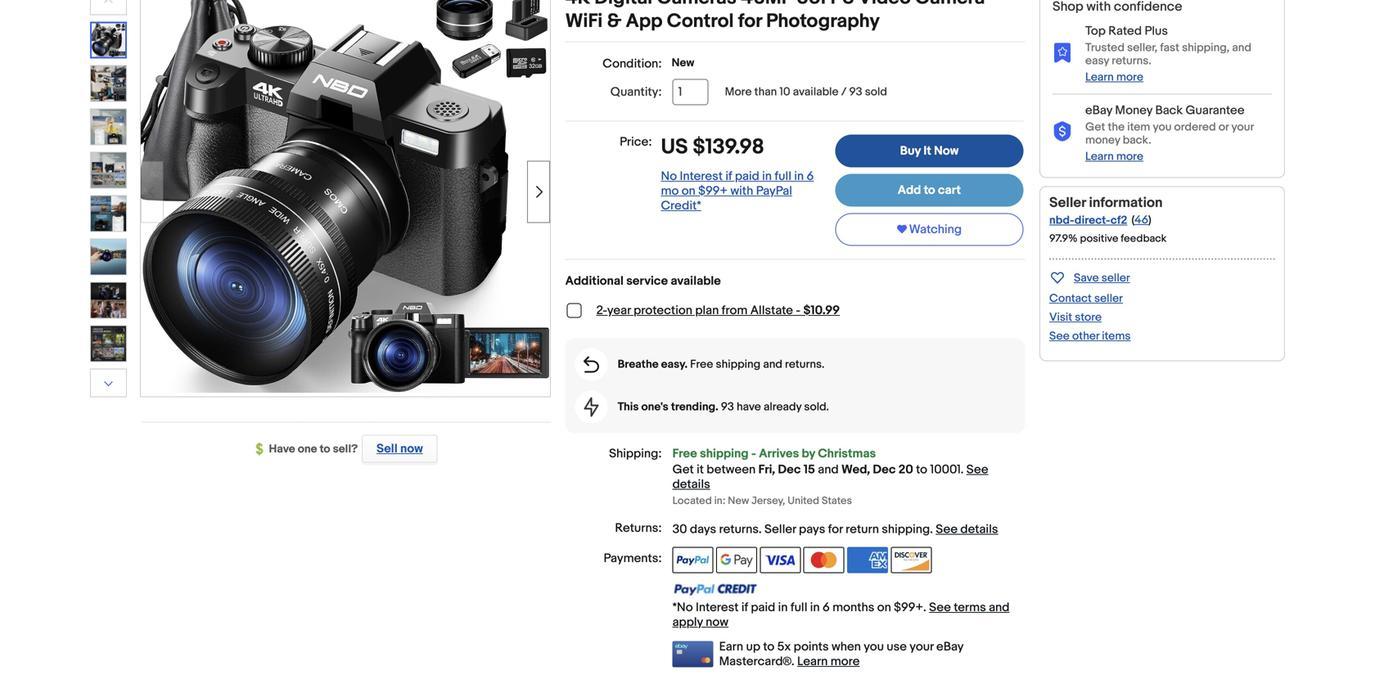 Task type: describe. For each thing, give the bounding box(es) containing it.
picture 5 of 12 image
[[91, 196, 126, 231]]

pays
[[799, 522, 825, 537]]

your inside earn up to 5x points when you use your ebay mastercard®.
[[910, 640, 934, 655]]

picture 1 of 12 image
[[92, 23, 125, 57]]

earn up to 5x points when you use your ebay mastercard®.
[[719, 640, 964, 669]]

united
[[788, 495, 819, 508]]

picture 3 of 12 image
[[91, 109, 126, 144]]

get inside ebay money back guarantee get the item you ordered or your money back. learn more
[[1086, 120, 1105, 134]]

christmas
[[818, 447, 876, 461]]

46 link
[[1135, 213, 1149, 227]]

picture 6 of 12 image
[[91, 239, 126, 275]]

for inside the "4k digital cameras 48mp 60fps video camera wifi & app control for photography"
[[738, 10, 762, 33]]

2 horizontal spatial .
[[961, 463, 964, 477]]

master card image
[[804, 547, 845, 573]]

have
[[737, 400, 761, 414]]

ebay mastercard image
[[673, 641, 714, 668]]

digital
[[595, 0, 653, 10]]

*no interest if paid in full in 6 months on $99+.
[[673, 601, 929, 615]]

1 horizontal spatial new
[[728, 495, 749, 508]]

2 dec from the left
[[873, 463, 896, 477]]

from
[[722, 303, 748, 318]]

when
[[832, 640, 861, 655]]

seller information nbd-direct-cf2 ( 46 ) 97.9% positive feedback
[[1050, 194, 1167, 245]]

seller inside seller information nbd-direct-cf2 ( 46 ) 97.9% positive feedback
[[1050, 194, 1086, 212]]

46
[[1135, 213, 1149, 227]]

now inside see terms and apply now
[[706, 615, 729, 630]]

0 vertical spatial available
[[793, 85, 839, 99]]

15
[[804, 463, 815, 477]]

easy
[[1086, 54, 1109, 68]]

more inside top rated plus trusted seller, fast shipping, and easy returns. learn more
[[1117, 70, 1144, 84]]

picture 7 of 12 image
[[91, 283, 126, 318]]

back
[[1155, 103, 1183, 118]]

5x
[[777, 640, 791, 655]]

$99+
[[698, 184, 728, 198]]

30
[[673, 522, 687, 537]]

ebay inside earn up to 5x points when you use your ebay mastercard®.
[[937, 640, 964, 655]]

store
[[1075, 311, 1102, 324]]

1 horizontal spatial 93
[[849, 85, 863, 99]]

10
[[780, 85, 790, 99]]

ebay money back guarantee get the item you ordered or your money back. learn more
[[1086, 103, 1254, 164]]

it
[[697, 463, 704, 477]]

4k
[[565, 0, 590, 10]]

get it between fri, dec 15 and wed, dec 20 to 10001 .
[[673, 463, 967, 477]]

between
[[707, 463, 756, 477]]

48mp
[[741, 0, 793, 10]]

learn more link for money
[[1086, 150, 1144, 164]]

learn more
[[797, 655, 860, 669]]

with details__icon image for this one's trending.
[[584, 397, 599, 417]]

have
[[269, 442, 295, 456]]

other
[[1072, 329, 1100, 343]]

google pay image
[[716, 547, 757, 573]]

nbd-direct-cf2 link
[[1050, 214, 1128, 227]]

photography
[[766, 10, 880, 33]]

no interest if paid in full in 6 mo on $99+ with paypal credit*
[[661, 169, 814, 213]]

additional
[[565, 274, 624, 289]]

video
[[858, 0, 911, 10]]

payments:
[[604, 551, 662, 566]]

credit*
[[661, 198, 701, 213]]

in right 'paypal'
[[794, 169, 804, 184]]

one
[[298, 442, 317, 456]]

see inside the see details
[[967, 463, 989, 477]]

in:
[[714, 495, 726, 508]]

60fps
[[797, 0, 854, 10]]

learn inside ebay money back guarantee get the item you ordered or your money back. learn more
[[1086, 150, 1114, 164]]

have one to sell?
[[269, 442, 358, 456]]

located
[[673, 495, 712, 508]]

top rated plus trusted seller, fast shipping, and easy returns. learn more
[[1086, 24, 1252, 84]]

jersey,
[[752, 495, 785, 508]]

mastercard®.
[[719, 655, 795, 669]]

by
[[802, 447, 815, 461]]

price:
[[620, 135, 652, 149]]

watching
[[909, 222, 962, 237]]

already
[[764, 400, 802, 414]]

paypal credit image
[[673, 583, 758, 596]]

97.9%
[[1050, 232, 1078, 245]]

seller for contact
[[1095, 292, 1123, 306]]

trending.
[[671, 400, 719, 414]]

than
[[754, 85, 777, 99]]

visit store link
[[1050, 311, 1102, 324]]

and up already at the right of page
[[763, 358, 783, 372]]

fri,
[[759, 463, 775, 477]]

with details__icon image for breathe easy.
[[584, 357, 599, 373]]

visa image
[[760, 547, 801, 573]]

0 horizontal spatial 93
[[721, 400, 734, 414]]

arrives
[[759, 447, 799, 461]]

to inside earn up to 5x points when you use your ebay mastercard®.
[[763, 640, 775, 655]]

more than 10 available / 93 sold
[[725, 85, 887, 99]]

more
[[725, 85, 752, 99]]

breathe
[[618, 358, 659, 372]]

0 vertical spatial new
[[672, 56, 694, 70]]

plan
[[695, 303, 719, 318]]

wifi
[[565, 10, 603, 33]]

get inside us $139.98 main content
[[673, 463, 694, 477]]

mo
[[661, 184, 679, 198]]

use
[[887, 640, 907, 655]]

additional service available
[[565, 274, 721, 289]]

condition:
[[603, 56, 662, 71]]

if for no
[[726, 169, 732, 184]]

year
[[607, 303, 631, 318]]

app
[[626, 10, 663, 33]]

and inside top rated plus trusted seller, fast shipping, and easy returns. learn more
[[1232, 41, 1252, 55]]

sell?
[[333, 442, 358, 456]]

american express image
[[847, 547, 888, 573]]

2 vertical spatial learn more link
[[797, 655, 860, 669]]

with details__icon image for top rated plus
[[1053, 42, 1072, 63]]

2-year protection plan from allstate - $10.99
[[596, 303, 840, 318]]

in left months
[[810, 601, 820, 615]]

in up 5x
[[778, 601, 788, 615]]

more inside ebay money back guarantee get the item you ordered or your money back. learn more
[[1117, 150, 1144, 164]]

1 horizontal spatial -
[[796, 303, 801, 318]]

you inside earn up to 5x points when you use your ebay mastercard®.
[[864, 640, 884, 655]]

add to cart link
[[835, 174, 1024, 207]]

Quantity: text field
[[673, 79, 709, 105]]

rated
[[1109, 24, 1142, 38]]

up
[[746, 640, 761, 655]]

item
[[1127, 120, 1150, 134]]

ebay inside ebay money back guarantee get the item you ordered or your money back. learn more
[[1086, 103, 1113, 118]]

30 days returns . seller pays for return shipping . see details
[[673, 522, 998, 537]]

paypal image
[[673, 547, 714, 573]]

us
[[661, 135, 688, 160]]

back.
[[1123, 133, 1152, 147]]

apply
[[673, 615, 703, 630]]

6 for no interest if paid in full in 6 mo on $99+ with paypal credit*
[[807, 169, 814, 184]]

add
[[898, 183, 921, 198]]



Task type: vqa. For each thing, say whether or not it's contained in the screenshot.
50mm within the "Pentax K-1000 35mm SLR Camera W/ 50mm F/1.7 Just CL..."
no



Task type: locate. For each thing, give the bounding box(es) containing it.
more right points
[[831, 655, 860, 669]]

interest down us $139.98
[[680, 169, 723, 184]]

allstate
[[750, 303, 793, 318]]

for right pays
[[828, 522, 843, 537]]

and inside see terms and apply now
[[989, 601, 1010, 615]]

shipping up discover image
[[882, 522, 930, 537]]

cf2
[[1111, 214, 1128, 227]]

in
[[762, 169, 772, 184], [794, 169, 804, 184], [778, 601, 788, 615], [810, 601, 820, 615]]

dec down arrives
[[778, 463, 801, 477]]

$99+.
[[894, 601, 927, 615]]

- left $10.99
[[796, 303, 801, 318]]

dollar sign image
[[256, 443, 269, 456]]

or
[[1219, 120, 1229, 134]]

93 left have at the bottom right of the page
[[721, 400, 734, 414]]

see inside see terms and apply now
[[929, 601, 951, 615]]

1 vertical spatial your
[[910, 640, 934, 655]]

1 horizontal spatial dec
[[873, 463, 896, 477]]

see right 10001
[[967, 463, 989, 477]]

seller inside contact seller visit store see other items
[[1095, 292, 1123, 306]]

shipping,
[[1182, 41, 1230, 55]]

1 horizontal spatial seller
[[1050, 194, 1086, 212]]

free right easy.
[[690, 358, 713, 372]]

0 horizontal spatial available
[[671, 274, 721, 289]]

protection
[[634, 303, 693, 318]]

if
[[726, 169, 732, 184], [742, 601, 748, 615]]

picture 4 of 12 image
[[91, 153, 126, 188]]

your inside ebay money back guarantee get the item you ordered or your money back. learn more
[[1232, 120, 1254, 134]]

shipping
[[716, 358, 761, 372], [700, 447, 749, 461], [882, 522, 930, 537]]

6 right 'paypal'
[[807, 169, 814, 184]]

shipping up have at the bottom right of the page
[[716, 358, 761, 372]]

seller up nbd-
[[1050, 194, 1086, 212]]

1 horizontal spatial get
[[1086, 120, 1105, 134]]

sell now link
[[358, 435, 438, 463]]

learn down easy
[[1086, 70, 1114, 84]]

2 vertical spatial shipping
[[882, 522, 930, 537]]

discover image
[[891, 547, 932, 573]]

now up earn
[[706, 615, 729, 630]]

1 horizontal spatial your
[[1232, 120, 1254, 134]]

1 vertical spatial learn
[[1086, 150, 1114, 164]]

see terms and apply now link
[[673, 601, 1010, 630]]

/
[[841, 85, 847, 99]]

0 vertical spatial see details link
[[673, 463, 989, 492]]

feedback
[[1121, 232, 1167, 245]]

0 vertical spatial your
[[1232, 120, 1254, 134]]

and right terms
[[989, 601, 1010, 615]]

0 vertical spatial 93
[[849, 85, 863, 99]]

0 vertical spatial now
[[400, 442, 423, 456]]

0 vertical spatial paid
[[735, 169, 760, 184]]

with details__icon image left breathe
[[584, 357, 599, 373]]

0 horizontal spatial 6
[[807, 169, 814, 184]]

if for *no
[[742, 601, 748, 615]]

1 horizontal spatial on
[[877, 601, 891, 615]]

with details__icon image
[[1053, 42, 1072, 63], [1053, 122, 1072, 142], [584, 357, 599, 373], [584, 397, 599, 417]]

see details link up states
[[673, 463, 989, 492]]

. right 20
[[961, 463, 964, 477]]

0 vertical spatial returns.
[[1112, 54, 1152, 68]]

easy.
[[661, 358, 688, 372]]

paid
[[735, 169, 760, 184], [751, 601, 776, 615]]

see inside contact seller visit store see other items
[[1050, 329, 1070, 343]]

paid up 'up'
[[751, 601, 776, 615]]

plus
[[1145, 24, 1168, 38]]

interest down paypal credit image
[[696, 601, 739, 615]]

full up points
[[791, 601, 808, 615]]

see left terms
[[929, 601, 951, 615]]

cart
[[938, 183, 961, 198]]

ebay up the the
[[1086, 103, 1113, 118]]

buy it now link
[[835, 135, 1024, 167]]

dec left 20
[[873, 463, 896, 477]]

0 horizontal spatial dec
[[778, 463, 801, 477]]

available up plan
[[671, 274, 721, 289]]

0 vertical spatial seller
[[1102, 271, 1130, 285]]

no
[[661, 169, 677, 184]]

interest for *no
[[696, 601, 739, 615]]

paid inside no interest if paid in full in 6 mo on $99+ with paypal credit*
[[735, 169, 760, 184]]

with
[[731, 184, 753, 198]]

it
[[924, 144, 931, 158]]

full for mo
[[775, 169, 792, 184]]

1 vertical spatial 6
[[823, 601, 830, 615]]

1 vertical spatial shipping
[[700, 447, 749, 461]]

1 vertical spatial now
[[706, 615, 729, 630]]

if inside no interest if paid in full in 6 mo on $99+ with paypal credit*
[[726, 169, 732, 184]]

1 horizontal spatial 6
[[823, 601, 830, 615]]

1 vertical spatial learn more link
[[1086, 150, 1144, 164]]

1 vertical spatial full
[[791, 601, 808, 615]]

paid down $139.98
[[735, 169, 760, 184]]

1 horizontal spatial you
[[1153, 120, 1172, 134]]

sold
[[865, 85, 887, 99]]

6 for *no interest if paid in full in 6 months on $99+.
[[823, 601, 830, 615]]

buy it now
[[900, 144, 959, 158]]

sell
[[377, 442, 398, 456]]

on for mo
[[682, 184, 696, 198]]

0 horizontal spatial you
[[864, 640, 884, 655]]

your right use
[[910, 640, 934, 655]]

on inside no interest if paid in full in 6 mo on $99+ with paypal credit*
[[682, 184, 696, 198]]

see down 10001
[[936, 522, 958, 537]]

new up quantity: text field
[[672, 56, 694, 70]]

. down the located in: new jersey, united states
[[759, 522, 762, 537]]

learn right 5x
[[797, 655, 828, 669]]

to left 5x
[[763, 640, 775, 655]]

with details__icon image left money
[[1053, 122, 1072, 142]]

1 vertical spatial see details link
[[936, 522, 998, 537]]

1 vertical spatial paid
[[751, 601, 776, 615]]

visit
[[1050, 311, 1072, 324]]

get left "it"
[[673, 463, 694, 477]]

learn more link right 5x
[[797, 655, 860, 669]]

1 vertical spatial more
[[1117, 150, 1144, 164]]

picture 8 of 12 image
[[91, 326, 126, 361]]

1 vertical spatial seller
[[1095, 292, 1123, 306]]

new
[[672, 56, 694, 70], [728, 495, 749, 508]]

0 horizontal spatial for
[[738, 10, 762, 33]]

0 horizontal spatial now
[[400, 442, 423, 456]]

0 vertical spatial free
[[690, 358, 713, 372]]

full
[[775, 169, 792, 184], [791, 601, 808, 615]]

terms
[[954, 601, 986, 615]]

points
[[794, 640, 829, 655]]

0 horizontal spatial returns.
[[785, 358, 825, 372]]

1 vertical spatial on
[[877, 601, 891, 615]]

with details__icon image left the this
[[584, 397, 599, 417]]

learn inside top rated plus trusted seller, fast shipping, and easy returns. learn more
[[1086, 70, 1114, 84]]

1 vertical spatial ebay
[[937, 640, 964, 655]]

and right shipping,
[[1232, 41, 1252, 55]]

learn
[[1086, 70, 1114, 84], [1086, 150, 1114, 164], [797, 655, 828, 669]]

1 vertical spatial interest
[[696, 601, 739, 615]]

0 vertical spatial more
[[1117, 70, 1144, 84]]

no interest if paid in full in 6 mo on $99+ with paypal credit* link
[[661, 169, 814, 213]]

1 horizontal spatial now
[[706, 615, 729, 630]]

ebay down terms
[[937, 640, 964, 655]]

new right in:
[[728, 495, 749, 508]]

on for months
[[877, 601, 891, 615]]

if down paypal credit image
[[742, 601, 748, 615]]

us $139.98
[[661, 135, 764, 160]]

$10.99
[[803, 303, 840, 318]]

on right mo
[[682, 184, 696, 198]]

learn more link down money
[[1086, 150, 1144, 164]]

seller for save
[[1102, 271, 1130, 285]]

returns. inside us $139.98 main content
[[785, 358, 825, 372]]

learn more link down easy
[[1086, 70, 1144, 84]]

1 vertical spatial free
[[673, 447, 697, 461]]

1 vertical spatial if
[[742, 601, 748, 615]]

now right sell
[[400, 442, 423, 456]]

to inside "link"
[[924, 183, 935, 198]]

and right the 15
[[818, 463, 839, 477]]

2 vertical spatial learn
[[797, 655, 828, 669]]

0 vertical spatial -
[[796, 303, 801, 318]]

0 horizontal spatial .
[[759, 522, 762, 537]]

0 horizontal spatial -
[[751, 447, 756, 461]]

you inside ebay money back guarantee get the item you ordered or your money back. learn more
[[1153, 120, 1172, 134]]

this
[[618, 400, 639, 414]]

details up the 'located'
[[673, 477, 710, 492]]

in right with
[[762, 169, 772, 184]]

seller inside us $139.98 main content
[[765, 522, 796, 537]]

learn inside us $139.98 main content
[[797, 655, 828, 669]]

positive
[[1080, 232, 1119, 245]]

6 inside no interest if paid in full in 6 mo on $99+ with paypal credit*
[[807, 169, 814, 184]]

details inside the see details
[[673, 477, 710, 492]]

1 vertical spatial -
[[751, 447, 756, 461]]

information
[[1089, 194, 1163, 212]]

0 horizontal spatial new
[[672, 56, 694, 70]]

0 horizontal spatial your
[[910, 640, 934, 655]]

more inside us $139.98 main content
[[831, 655, 860, 669]]

shipping:
[[609, 447, 662, 461]]

0 vertical spatial details
[[673, 477, 710, 492]]

1 vertical spatial returns.
[[785, 358, 825, 372]]

0 vertical spatial if
[[726, 169, 732, 184]]

to right one
[[320, 442, 330, 456]]

learn more link
[[1086, 70, 1144, 84], [1086, 150, 1144, 164], [797, 655, 860, 669]]

seller right save
[[1102, 271, 1130, 285]]

control
[[667, 10, 734, 33]]

watching button
[[835, 213, 1024, 246]]

93 right / at the right top of page
[[849, 85, 863, 99]]

see details link down 10001
[[936, 522, 998, 537]]

your right the or
[[1232, 120, 1254, 134]]

1 vertical spatial seller
[[765, 522, 796, 537]]

1 horizontal spatial if
[[742, 601, 748, 615]]

you down back
[[1153, 120, 1172, 134]]

0 vertical spatial seller
[[1050, 194, 1086, 212]]

1 horizontal spatial details
[[961, 522, 998, 537]]

0 vertical spatial learn
[[1086, 70, 1114, 84]]

. up discover image
[[930, 522, 933, 537]]

dec
[[778, 463, 801, 477], [873, 463, 896, 477]]

1 dec from the left
[[778, 463, 801, 477]]

1 vertical spatial available
[[671, 274, 721, 289]]

save seller button
[[1050, 268, 1130, 287]]

seller,
[[1127, 41, 1158, 55]]

0 vertical spatial interest
[[680, 169, 723, 184]]

free up "it"
[[673, 447, 697, 461]]

months
[[833, 601, 875, 615]]

6 left months
[[823, 601, 830, 615]]

get left the the
[[1086, 120, 1105, 134]]

contact seller link
[[1050, 292, 1123, 306]]

0 vertical spatial full
[[775, 169, 792, 184]]

returns:
[[615, 521, 662, 536]]

to right 20
[[916, 463, 928, 477]]

returns. down rated
[[1112, 54, 1152, 68]]

details down 10001
[[961, 522, 998, 537]]

your
[[1232, 120, 1254, 134], [910, 640, 934, 655]]

more down "seller,"
[[1117, 70, 1144, 84]]

see details link
[[673, 463, 989, 492], [936, 522, 998, 537]]

to
[[924, 183, 935, 198], [320, 442, 330, 456], [916, 463, 928, 477], [763, 640, 775, 655]]

money
[[1086, 133, 1120, 147]]

interest for no
[[680, 169, 723, 184]]

see terms and apply now
[[673, 601, 1010, 630]]

0 vertical spatial get
[[1086, 120, 1105, 134]]

1 vertical spatial get
[[673, 463, 694, 477]]

2 vertical spatial more
[[831, 655, 860, 669]]

1 vertical spatial you
[[864, 640, 884, 655]]

with details__icon image left easy
[[1053, 42, 1072, 63]]

0 vertical spatial on
[[682, 184, 696, 198]]

full for months
[[791, 601, 808, 615]]

for right control
[[738, 10, 762, 33]]

see down visit
[[1050, 329, 1070, 343]]

learn down money
[[1086, 150, 1114, 164]]

sold.
[[804, 400, 829, 414]]

0 horizontal spatial seller
[[765, 522, 796, 537]]

with details__icon image for ebay money back guarantee
[[1053, 122, 1072, 142]]

contact
[[1050, 292, 1092, 306]]

for
[[738, 10, 762, 33], [828, 522, 843, 537]]

1 vertical spatial details
[[961, 522, 998, 537]]

&
[[607, 10, 622, 33]]

0 horizontal spatial on
[[682, 184, 696, 198]]

seller down save seller
[[1095, 292, 1123, 306]]

4k digital cameras 48mp 60fps video camera wifi & app control for photography - picture 1 of 12 image
[[141, 0, 550, 393]]

if down $139.98
[[726, 169, 732, 184]]

4k digital cameras 48mp 60fps video camera wifi & app control for photography
[[565, 0, 985, 33]]

1 horizontal spatial returns.
[[1112, 54, 1152, 68]]

0 vertical spatial learn more link
[[1086, 70, 1144, 84]]

available left / at the right top of page
[[793, 85, 839, 99]]

0 vertical spatial 6
[[807, 169, 814, 184]]

returns. up sold.
[[785, 358, 825, 372]]

.
[[961, 463, 964, 477], [759, 522, 762, 537], [930, 522, 933, 537]]

returns. inside top rated plus trusted seller, fast shipping, and easy returns. learn more
[[1112, 54, 1152, 68]]

seller inside button
[[1102, 271, 1130, 285]]

and
[[1232, 41, 1252, 55], [763, 358, 783, 372], [818, 463, 839, 477], [989, 601, 1010, 615]]

1 vertical spatial for
[[828, 522, 843, 537]]

1 horizontal spatial .
[[930, 522, 933, 537]]

now
[[934, 144, 959, 158]]

0 vertical spatial shipping
[[716, 358, 761, 372]]

free shipping - arrives by christmas
[[673, 447, 876, 461]]

paid for months
[[751, 601, 776, 615]]

you left use
[[864, 640, 884, 655]]

on left $99+.
[[877, 601, 891, 615]]

1 horizontal spatial ebay
[[1086, 103, 1113, 118]]

shipping up between
[[700, 447, 749, 461]]

0 horizontal spatial if
[[726, 169, 732, 184]]

interest inside no interest if paid in full in 6 mo on $99+ with paypal credit*
[[680, 169, 723, 184]]

1 vertical spatial new
[[728, 495, 749, 508]]

0 vertical spatial you
[[1153, 120, 1172, 134]]

breathe easy. free shipping and returns.
[[618, 358, 825, 372]]

picture 2 of 12 image
[[91, 66, 126, 101]]

returns
[[719, 522, 759, 537]]

save seller
[[1074, 271, 1130, 285]]

full right with
[[775, 169, 792, 184]]

0 vertical spatial for
[[738, 10, 762, 33]]

full inside no interest if paid in full in 6 mo on $99+ with paypal credit*
[[775, 169, 792, 184]]

states
[[822, 495, 852, 508]]

- left arrives
[[751, 447, 756, 461]]

learn more link for rated
[[1086, 70, 1144, 84]]

*no
[[673, 601, 693, 615]]

0 horizontal spatial ebay
[[937, 640, 964, 655]]

93
[[849, 85, 863, 99], [721, 400, 734, 414]]

on
[[682, 184, 696, 198], [877, 601, 891, 615]]

0 horizontal spatial details
[[673, 477, 710, 492]]

to left the cart
[[924, 183, 935, 198]]

1 horizontal spatial available
[[793, 85, 839, 99]]

more down back.
[[1117, 150, 1144, 164]]

quantity:
[[610, 85, 662, 99]]

fast
[[1160, 41, 1180, 55]]

buy
[[900, 144, 921, 158]]

us $139.98 main content
[[565, 0, 1025, 669]]

1 vertical spatial 93
[[721, 400, 734, 414]]

seller up "visa" image
[[765, 522, 796, 537]]

seller
[[1102, 271, 1130, 285], [1095, 292, 1123, 306]]

money
[[1115, 103, 1153, 118]]

0 horizontal spatial get
[[673, 463, 694, 477]]

paid for mo
[[735, 169, 760, 184]]

0 vertical spatial ebay
[[1086, 103, 1113, 118]]

1 horizontal spatial for
[[828, 522, 843, 537]]



